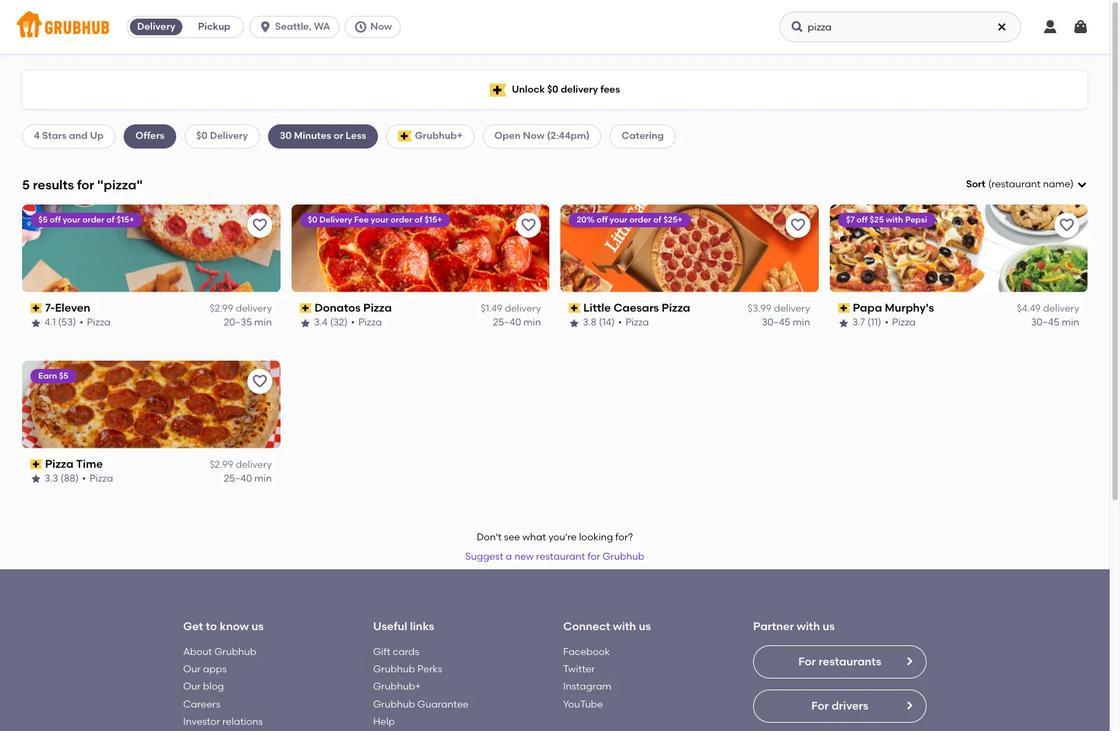 Task type: describe. For each thing, give the bounding box(es) containing it.
now inside 5 results for "pizza" main content
[[523, 130, 545, 142]]

facebook twitter instagram youtube
[[563, 646, 612, 711]]

grubhub guarantee link
[[373, 699, 469, 711]]

2 of from the left
[[415, 215, 423, 225]]

save this restaurant image for papa murphy's
[[1059, 217, 1076, 234]]

papa murphy's
[[853, 301, 935, 314]]

pizza right donatos
[[364, 301, 392, 314]]

off for 7-
[[50, 215, 61, 225]]

looking
[[579, 532, 613, 543]]

1 us from the left
[[252, 620, 264, 634]]

none field inside 5 results for "pizza" main content
[[967, 178, 1088, 192]]

min for pizza time
[[255, 473, 272, 485]]

gift cards grubhub perks grubhub+ grubhub guarantee help
[[373, 646, 469, 728]]

for restaurants
[[799, 655, 882, 668]]

of for 7-eleven
[[107, 215, 115, 225]]

(14)
[[600, 317, 615, 329]]

delivery for $0 delivery fee your order of $15+
[[320, 215, 352, 225]]

drivers
[[832, 699, 869, 713]]

3.3
[[45, 473, 59, 485]]

restaurant inside button
[[536, 551, 586, 563]]

grubhub inside the suggest a new restaurant for grubhub button
[[603, 551, 645, 563]]

4
[[34, 130, 40, 142]]

• pizza for time
[[83, 473, 113, 485]]

1 $15+ from the left
[[117, 215, 135, 225]]

(53)
[[58, 317, 77, 329]]

for?
[[616, 532, 633, 543]]

30
[[280, 130, 292, 142]]

sort
[[967, 178, 986, 190]]

wa
[[314, 21, 330, 32]]

$3.99 delivery
[[748, 303, 811, 315]]

$25+
[[664, 215, 683, 225]]

3.7
[[853, 317, 866, 329]]

links
[[410, 620, 434, 634]]

$0 for $0 delivery fee your order of $15+
[[308, 215, 318, 225]]

3.7 (11)
[[853, 317, 882, 329]]

investor
[[183, 716, 220, 728]]

0 horizontal spatial svg image
[[791, 20, 805, 34]]

save this restaurant image for little caesars pizza
[[790, 217, 807, 234]]

subscription pass image for 7-eleven
[[30, 304, 43, 313]]

facebook
[[563, 646, 610, 658]]

suggest a new restaurant for grubhub
[[465, 551, 645, 563]]

0 horizontal spatial for
[[77, 177, 94, 193]]

help link
[[373, 716, 395, 728]]

$0 for $0 delivery
[[196, 130, 208, 142]]

suggest
[[465, 551, 504, 563]]

3.3 (88)
[[45, 473, 79, 485]]

open now (2:44pm)
[[495, 130, 590, 142]]

1 horizontal spatial svg image
[[997, 21, 1008, 32]]

3.4
[[314, 317, 328, 329]]

delivery for $0 delivery
[[210, 130, 248, 142]]

star icon image for pizza time
[[30, 474, 41, 485]]

donatos
[[315, 301, 361, 314]]

gift
[[373, 646, 391, 658]]

time
[[76, 457, 103, 471]]

earn $5
[[39, 371, 69, 381]]

$4.49
[[1018, 303, 1041, 315]]

• for eleven
[[80, 317, 84, 329]]

twitter
[[563, 664, 595, 676]]

save this restaurant button for papa murphy's
[[1055, 213, 1080, 238]]

pizza down eleven
[[87, 317, 111, 329]]

7-
[[45, 301, 55, 314]]

unlock $0 delivery fees
[[512, 84, 620, 95]]

offers
[[136, 130, 165, 142]]

name
[[1044, 178, 1071, 190]]

30 minutes or less
[[280, 130, 367, 142]]

your for little
[[610, 215, 628, 225]]

for for for restaurants
[[799, 655, 816, 668]]

main navigation navigation
[[0, 0, 1110, 54]]

relations
[[222, 716, 263, 728]]

1 horizontal spatial restaurant
[[992, 178, 1041, 190]]

0 vertical spatial grubhub+
[[415, 130, 463, 142]]

2 your from the left
[[371, 215, 389, 225]]

off for little
[[597, 215, 608, 225]]

new
[[515, 551, 534, 563]]

4.1 (53)
[[45, 317, 77, 329]]

order for 7-eleven
[[83, 215, 105, 225]]

(32)
[[330, 317, 348, 329]]

grubhub perks link
[[373, 664, 443, 676]]

• for caesars
[[619, 317, 623, 329]]

30–45 min for papa murphy's
[[1032, 317, 1080, 329]]

delivery for little caesars pizza
[[774, 303, 811, 315]]

0 vertical spatial $0
[[548, 84, 559, 95]]

open
[[495, 130, 521, 142]]

2 our from the top
[[183, 681, 201, 693]]

save this restaurant image for 7-eleven
[[251, 217, 268, 234]]

now inside button
[[371, 21, 392, 32]]

$7 off $25 with pepsi
[[847, 215, 928, 225]]

delivery for 7-eleven
[[236, 303, 272, 315]]

little caesars pizza logo image
[[561, 205, 819, 292]]

us for partner with us
[[823, 620, 835, 634]]

right image
[[904, 700, 915, 711]]

now button
[[345, 16, 407, 38]]

pizza down little caesars pizza
[[626, 317, 650, 329]]

grubhub down gift cards link
[[373, 664, 415, 676]]

)
[[1071, 178, 1074, 190]]

little
[[584, 301, 612, 314]]

$2.99 delivery for 7-eleven
[[210, 303, 272, 315]]

pizza down murphy's
[[893, 317, 916, 329]]

pickup button
[[185, 16, 243, 38]]

30–45 for little caesars pizza
[[762, 317, 791, 329]]

partner
[[754, 620, 795, 634]]

delivery for pizza time
[[236, 459, 272, 471]]

save this restaurant button for pizza time
[[247, 369, 272, 394]]

useful
[[373, 620, 408, 634]]

pizza right caesars
[[662, 301, 691, 314]]

delivery button
[[127, 16, 185, 38]]

for drivers
[[812, 699, 869, 713]]

• for time
[[83, 473, 86, 485]]

2 order from the left
[[391, 215, 413, 225]]

our apps link
[[183, 664, 227, 676]]

know
[[220, 620, 249, 634]]

for restaurants link
[[754, 646, 927, 679]]

instagram
[[563, 681, 612, 693]]

get
[[183, 620, 203, 634]]

3.8 (14)
[[584, 317, 615, 329]]

seattle,
[[275, 21, 312, 32]]

$2.99 for 7-eleven
[[210, 303, 233, 315]]

30–45 min for little caesars pizza
[[762, 317, 811, 329]]

cards
[[393, 646, 420, 658]]

eleven
[[55, 301, 91, 314]]

"pizza"
[[97, 177, 143, 193]]

seattle, wa
[[275, 21, 330, 32]]

star icon image for papa murphy's
[[838, 318, 849, 329]]

blog
[[203, 681, 224, 693]]

murphy's
[[885, 301, 935, 314]]

7-eleven
[[45, 301, 91, 314]]

3.8
[[584, 317, 597, 329]]

pizza time logo image
[[22, 361, 280, 448]]

a
[[506, 551, 512, 563]]

earn
[[39, 371, 57, 381]]

for inside button
[[588, 551, 601, 563]]

donatos pizza
[[315, 301, 392, 314]]

seattle, wa button
[[250, 16, 345, 38]]



Task type: vqa. For each thing, say whether or not it's contained in the screenshot.


Task type: locate. For each thing, give the bounding box(es) containing it.
pizza time
[[45, 457, 103, 471]]

pickup
[[198, 21, 231, 32]]

1 our from the top
[[183, 664, 201, 676]]

2 horizontal spatial order
[[630, 215, 652, 225]]

20%
[[577, 215, 595, 225]]

$5 off your order of $15+
[[39, 215, 135, 225]]

1 horizontal spatial $15+
[[425, 215, 442, 225]]

get to know us
[[183, 620, 264, 634]]

1 vertical spatial for
[[588, 551, 601, 563]]

suggest a new restaurant for grubhub button
[[459, 545, 651, 570]]

our up careers
[[183, 681, 201, 693]]

our down about on the bottom of the page
[[183, 664, 201, 676]]

star icon image for little caesars pizza
[[569, 318, 580, 329]]

1 horizontal spatial us
[[639, 620, 651, 634]]

with
[[886, 215, 904, 225], [613, 620, 637, 634], [797, 620, 820, 634]]

grubhub down grubhub+ link
[[373, 699, 415, 711]]

25–40 min
[[493, 317, 541, 329], [224, 473, 272, 485]]

off right "$7"
[[857, 215, 868, 225]]

your right fee
[[371, 215, 389, 225]]

about
[[183, 646, 212, 658]]

1 horizontal spatial your
[[371, 215, 389, 225]]

fees
[[601, 84, 620, 95]]

$0 left fee
[[308, 215, 318, 225]]

$0 delivery fee your order of $15+
[[308, 215, 442, 225]]

order right fee
[[391, 215, 413, 225]]

our blog link
[[183, 681, 224, 693]]

subscription pass image
[[300, 304, 312, 313], [569, 304, 581, 313]]

0 horizontal spatial of
[[107, 215, 115, 225]]

delivery for donatos pizza
[[505, 303, 541, 315]]

papa
[[853, 301, 883, 314]]

of left $25+
[[654, 215, 662, 225]]

• pizza down time
[[83, 473, 113, 485]]

1 off from the left
[[50, 215, 61, 225]]

1 vertical spatial 25–40
[[224, 473, 252, 485]]

instagram link
[[563, 681, 612, 693]]

(2:44pm)
[[547, 130, 590, 142]]

delivery left 30
[[210, 130, 248, 142]]

subscription pass image left the little
[[569, 304, 581, 313]]

25–40 for pizza time
[[224, 473, 252, 485]]

1 vertical spatial 25–40 min
[[224, 473, 272, 485]]

4 stars and up
[[34, 130, 104, 142]]

subscription pass image for pizza time
[[30, 460, 43, 469]]

for inside for drivers link
[[812, 699, 829, 713]]

$1.49
[[481, 303, 503, 315]]

30–45 min down $4.49 delivery at the right top of the page
[[1032, 317, 1080, 329]]

delivery left pickup
[[137, 21, 175, 32]]

your for 7-
[[63, 215, 81, 225]]

1 vertical spatial our
[[183, 681, 201, 693]]

grubhub plus flag logo image
[[490, 83, 507, 96], [398, 131, 412, 142]]

20% off your order of $25+
[[577, 215, 683, 225]]

1 horizontal spatial with
[[797, 620, 820, 634]]

now right wa
[[371, 21, 392, 32]]

fee
[[354, 215, 369, 225]]

1 $2.99 from the top
[[210, 303, 233, 315]]

0 horizontal spatial off
[[50, 215, 61, 225]]

pizza up 3.3 (88)
[[45, 457, 74, 471]]

• right (32)
[[351, 317, 355, 329]]

grubhub+
[[415, 130, 463, 142], [373, 681, 421, 693]]

1 order from the left
[[83, 215, 105, 225]]

pepsi
[[906, 215, 928, 225]]

don't
[[477, 532, 502, 543]]

• pizza down caesars
[[619, 317, 650, 329]]

2 vertical spatial delivery
[[320, 215, 352, 225]]

subscription pass image left donatos
[[300, 304, 312, 313]]

of for little caesars pizza
[[654, 215, 662, 225]]

$2.99 delivery
[[210, 303, 272, 315], [210, 459, 272, 471]]

2 off from the left
[[597, 215, 608, 225]]

off down results
[[50, 215, 61, 225]]

youtube
[[563, 699, 603, 711]]

unlock
[[512, 84, 545, 95]]

1 30–45 min from the left
[[762, 317, 811, 329]]

0 horizontal spatial $0
[[196, 130, 208, 142]]

svg image inside now button
[[354, 20, 368, 34]]

Search for food, convenience, alcohol... search field
[[780, 12, 1022, 42]]

(11)
[[868, 317, 882, 329]]

0 vertical spatial grubhub plus flag logo image
[[490, 83, 507, 96]]

30–45
[[762, 317, 791, 329], [1032, 317, 1060, 329]]

0 horizontal spatial $15+
[[117, 215, 135, 225]]

0 horizontal spatial us
[[252, 620, 264, 634]]

with right the connect
[[613, 620, 637, 634]]

subscription pass image for donatos pizza
[[300, 304, 312, 313]]

$0 delivery
[[196, 130, 248, 142]]

donatos pizza logo image
[[291, 205, 550, 292]]

min for little caesars pizza
[[793, 317, 811, 329]]

save this restaurant image for pizza time
[[251, 373, 268, 390]]

save this restaurant button for 7-eleven
[[247, 213, 272, 238]]

5 results for "pizza"
[[22, 177, 143, 193]]

1 horizontal spatial order
[[391, 215, 413, 225]]

1 vertical spatial delivery
[[210, 130, 248, 142]]

for left drivers
[[812, 699, 829, 713]]

grubhub plus flag logo image right less
[[398, 131, 412, 142]]

0 horizontal spatial 25–40 min
[[224, 473, 272, 485]]

2 horizontal spatial us
[[823, 620, 835, 634]]

2 subscription pass image from the left
[[569, 304, 581, 313]]

1 horizontal spatial $5
[[59, 371, 69, 381]]

restaurant down you're
[[536, 551, 586, 563]]

$7
[[847, 215, 855, 225]]

1 your from the left
[[63, 215, 81, 225]]

save this restaurant button for donatos pizza
[[516, 213, 541, 238]]

careers
[[183, 699, 221, 711]]

1 vertical spatial restaurant
[[536, 551, 586, 563]]

with right '$25'
[[886, 215, 904, 225]]

for
[[799, 655, 816, 668], [812, 699, 829, 713]]

0 vertical spatial delivery
[[137, 21, 175, 32]]

2 $2.99 delivery from the top
[[210, 459, 272, 471]]

pizza down time
[[90, 473, 113, 485]]

$4.49 delivery
[[1018, 303, 1080, 315]]

off for papa
[[857, 215, 868, 225]]

with for connect with us
[[613, 620, 637, 634]]

1 subscription pass image from the left
[[300, 304, 312, 313]]

0 horizontal spatial your
[[63, 215, 81, 225]]

delivery for papa murphy's
[[1044, 303, 1080, 315]]

2 horizontal spatial your
[[610, 215, 628, 225]]

star icon image left the 3.8
[[569, 318, 580, 329]]

0 horizontal spatial subscription pass image
[[300, 304, 312, 313]]

1 vertical spatial grubhub+
[[373, 681, 421, 693]]

for down partner with us
[[799, 655, 816, 668]]

• for murphy's
[[885, 317, 889, 329]]

min for donatos pizza
[[524, 317, 541, 329]]

1 horizontal spatial for
[[588, 551, 601, 563]]

30–45 min down $3.99 delivery
[[762, 317, 811, 329]]

$5 down results
[[39, 215, 48, 225]]

2 $15+ from the left
[[425, 215, 442, 225]]

grubhub+ down grubhub perks 'link'
[[373, 681, 421, 693]]

1 $2.99 delivery from the top
[[210, 303, 272, 315]]

star icon image left 3.7
[[838, 318, 849, 329]]

0 horizontal spatial delivery
[[137, 21, 175, 32]]

youtube link
[[563, 699, 603, 711]]

20–35
[[224, 317, 252, 329]]

useful links
[[373, 620, 434, 634]]

3 of from the left
[[654, 215, 662, 225]]

grubhub inside about grubhub our apps our blog careers investor relations
[[214, 646, 256, 658]]

subscription pass image
[[30, 304, 43, 313], [838, 304, 851, 313], [30, 460, 43, 469]]

order left $25+
[[630, 215, 652, 225]]

3 off from the left
[[857, 215, 868, 225]]

$5
[[39, 215, 48, 225], [59, 371, 69, 381]]

1 horizontal spatial delivery
[[210, 130, 248, 142]]

delivery left fee
[[320, 215, 352, 225]]

1 horizontal spatial 25–40 min
[[493, 317, 541, 329]]

2 $2.99 from the top
[[210, 459, 233, 471]]

less
[[346, 130, 367, 142]]

up
[[90, 130, 104, 142]]

connect
[[563, 620, 611, 634]]

1 vertical spatial now
[[523, 130, 545, 142]]

grubhub+ left open
[[415, 130, 463, 142]]

save this restaurant image
[[521, 217, 537, 234]]

1 vertical spatial $2.99
[[210, 459, 233, 471]]

your
[[63, 215, 81, 225], [371, 215, 389, 225], [610, 215, 628, 225]]

3 order from the left
[[630, 215, 652, 225]]

2 vertical spatial $0
[[308, 215, 318, 225]]

about grubhub link
[[183, 646, 256, 658]]

1 30–45 from the left
[[762, 317, 791, 329]]

grubhub down know
[[214, 646, 256, 658]]

1 horizontal spatial 25–40
[[493, 317, 521, 329]]

off
[[50, 215, 61, 225], [597, 215, 608, 225], [857, 215, 868, 225]]

restaurant right sort
[[992, 178, 1041, 190]]

to
[[206, 620, 217, 634]]

• right (53)
[[80, 317, 84, 329]]

subscription pass image for little caesars pizza
[[569, 304, 581, 313]]

grubhub down for?
[[603, 551, 645, 563]]

1 horizontal spatial now
[[523, 130, 545, 142]]

apps
[[203, 664, 227, 676]]

now right open
[[523, 130, 545, 142]]

1 of from the left
[[107, 215, 115, 225]]

• right (11)
[[885, 317, 889, 329]]

with for partner with us
[[797, 620, 820, 634]]

0 vertical spatial 25–40
[[493, 317, 521, 329]]

svg image inside seattle, wa button
[[259, 20, 272, 34]]

twitter link
[[563, 664, 595, 676]]

$25
[[870, 215, 884, 225]]

1 vertical spatial grubhub plus flag logo image
[[398, 131, 412, 142]]

• pizza for pizza
[[351, 317, 382, 329]]

sort ( restaurant name )
[[967, 178, 1074, 190]]

grubhub plus flag logo image for unlock $0 delivery fees
[[490, 83, 507, 96]]

star icon image left 3.4 at the top of page
[[300, 318, 311, 329]]

papa murphy's logo image
[[830, 205, 1088, 292]]

us right know
[[252, 620, 264, 634]]

0 horizontal spatial order
[[83, 215, 105, 225]]

2 horizontal spatial $0
[[548, 84, 559, 95]]

• pizza down papa murphy's
[[885, 317, 916, 329]]

0 horizontal spatial 30–45 min
[[762, 317, 811, 329]]

• for pizza
[[351, 317, 355, 329]]

1 horizontal spatial $0
[[308, 215, 318, 225]]

for down looking at bottom right
[[588, 551, 601, 563]]

us right the connect
[[639, 620, 651, 634]]

0 vertical spatial restaurant
[[992, 178, 1041, 190]]

None field
[[967, 178, 1088, 192]]

0 vertical spatial $5
[[39, 215, 48, 225]]

• pizza for caesars
[[619, 317, 650, 329]]

1 horizontal spatial 30–45
[[1032, 317, 1060, 329]]

grubhub+ inside "gift cards grubhub perks grubhub+ grubhub guarantee help"
[[373, 681, 421, 693]]

0 vertical spatial our
[[183, 664, 201, 676]]

right image
[[904, 656, 915, 667]]

2 horizontal spatial off
[[857, 215, 868, 225]]

subscription pass image left papa
[[838, 304, 851, 313]]

1 horizontal spatial grubhub plus flag logo image
[[490, 83, 507, 96]]

2 horizontal spatial of
[[654, 215, 662, 225]]

min for 7-eleven
[[255, 317, 272, 329]]

0 vertical spatial $2.99
[[210, 303, 233, 315]]

0 horizontal spatial with
[[613, 620, 637, 634]]

0 horizontal spatial $5
[[39, 215, 48, 225]]

$0 right offers
[[196, 130, 208, 142]]

partner with us
[[754, 620, 835, 634]]

0 vertical spatial 25–40 min
[[493, 317, 541, 329]]

0 horizontal spatial 30–45
[[762, 317, 791, 329]]

2 horizontal spatial delivery
[[320, 215, 352, 225]]

1 horizontal spatial subscription pass image
[[569, 304, 581, 313]]

25–40 for donatos pizza
[[493, 317, 521, 329]]

star icon image for donatos pizza
[[300, 318, 311, 329]]

svg image
[[791, 20, 805, 34], [997, 21, 1008, 32]]

your right 20% at the right of page
[[610, 215, 628, 225]]

with right partner
[[797, 620, 820, 634]]

• pizza down eleven
[[80, 317, 111, 329]]

none field containing sort
[[967, 178, 1088, 192]]

1 horizontal spatial 30–45 min
[[1032, 317, 1080, 329]]

subscription pass image for papa murphy's
[[838, 304, 851, 313]]

1 vertical spatial $2.99 delivery
[[210, 459, 272, 471]]

25–40 min for donatos pizza
[[493, 317, 541, 329]]

0 vertical spatial $2.99 delivery
[[210, 303, 272, 315]]

for right results
[[77, 177, 94, 193]]

min
[[255, 317, 272, 329], [524, 317, 541, 329], [793, 317, 811, 329], [1062, 317, 1080, 329], [255, 473, 272, 485]]

• pizza for murphy's
[[885, 317, 916, 329]]

gift cards link
[[373, 646, 420, 658]]

grubhub plus flag logo image left unlock
[[490, 83, 507, 96]]

svg image
[[1043, 19, 1059, 35], [1073, 19, 1090, 35], [259, 20, 272, 34], [354, 20, 368, 34], [1077, 179, 1088, 190]]

30–45 for papa murphy's
[[1032, 317, 1060, 329]]

1 horizontal spatial off
[[597, 215, 608, 225]]

grubhub plus flag logo image for grubhub+
[[398, 131, 412, 142]]

$0 right unlock
[[548, 84, 559, 95]]

catering
[[622, 130, 664, 142]]

of right fee
[[415, 215, 423, 225]]

investor relations link
[[183, 716, 263, 728]]

1 horizontal spatial of
[[415, 215, 423, 225]]

careers link
[[183, 699, 221, 711]]

• right the (14)
[[619, 317, 623, 329]]

min for papa murphy's
[[1062, 317, 1080, 329]]

us up "for restaurants"
[[823, 620, 835, 634]]

2 us from the left
[[639, 620, 651, 634]]

for for for drivers
[[812, 699, 829, 713]]

3 your from the left
[[610, 215, 628, 225]]

0 horizontal spatial grubhub plus flag logo image
[[398, 131, 412, 142]]

save this restaurant button for little caesars pizza
[[786, 213, 811, 238]]

30–45 min
[[762, 317, 811, 329], [1032, 317, 1080, 329]]

3 us from the left
[[823, 620, 835, 634]]

off right 20% at the right of page
[[597, 215, 608, 225]]

your down the 5 results for "pizza"
[[63, 215, 81, 225]]

0 horizontal spatial restaurant
[[536, 551, 586, 563]]

$2.99 for pizza time
[[210, 459, 233, 471]]

• pizza for eleven
[[80, 317, 111, 329]]

30–45 down $4.49 delivery at the right top of the page
[[1032, 317, 1060, 329]]

1 vertical spatial $5
[[59, 371, 69, 381]]

star icon image
[[30, 318, 41, 329], [300, 318, 311, 329], [569, 318, 580, 329], [838, 318, 849, 329], [30, 474, 41, 485]]

delivery inside button
[[137, 21, 175, 32]]

perks
[[418, 664, 443, 676]]

5
[[22, 177, 30, 193]]

star icon image left '4.1'
[[30, 318, 41, 329]]

0 vertical spatial for
[[799, 655, 816, 668]]

order down the 5 results for "pizza"
[[83, 215, 105, 225]]

us for connect with us
[[639, 620, 651, 634]]

subscription pass image left pizza time
[[30, 460, 43, 469]]

$5 right earn
[[59, 371, 69, 381]]

0 vertical spatial for
[[77, 177, 94, 193]]

stars
[[42, 130, 67, 142]]

0 horizontal spatial 25–40
[[224, 473, 252, 485]]

order for little caesars pizza
[[630, 215, 652, 225]]

25–40 min for pizza time
[[224, 473, 272, 485]]

of down the "pizza"
[[107, 215, 115, 225]]

0 horizontal spatial now
[[371, 21, 392, 32]]

2 horizontal spatial with
[[886, 215, 904, 225]]

2 30–45 from the left
[[1032, 317, 1060, 329]]

1 vertical spatial $0
[[196, 130, 208, 142]]

• right (88) on the bottom left
[[83, 473, 86, 485]]

1 vertical spatial for
[[812, 699, 829, 713]]

$1.49 delivery
[[481, 303, 541, 315]]

facebook link
[[563, 646, 610, 658]]

5 results for "pizza" main content
[[0, 54, 1110, 732]]

little caesars pizza
[[584, 301, 691, 314]]

save this restaurant image
[[251, 217, 268, 234], [790, 217, 807, 234], [1059, 217, 1076, 234], [251, 373, 268, 390]]

star icon image left 3.3
[[30, 474, 41, 485]]

30–45 down $3.99 delivery
[[762, 317, 791, 329]]

2 30–45 min from the left
[[1032, 317, 1080, 329]]

for inside for restaurants link
[[799, 655, 816, 668]]

$2.99 delivery for pizza time
[[210, 459, 272, 471]]

our
[[183, 664, 201, 676], [183, 681, 201, 693]]

• pizza down donatos pizza
[[351, 317, 382, 329]]

don't see what you're looking for?
[[477, 532, 633, 543]]

0 vertical spatial now
[[371, 21, 392, 32]]

star icon image for 7-eleven
[[30, 318, 41, 329]]

minutes
[[294, 130, 331, 142]]

pizza down donatos pizza
[[359, 317, 382, 329]]

7-eleven logo image
[[22, 205, 280, 292]]

subscription pass image left 7-
[[30, 304, 43, 313]]



